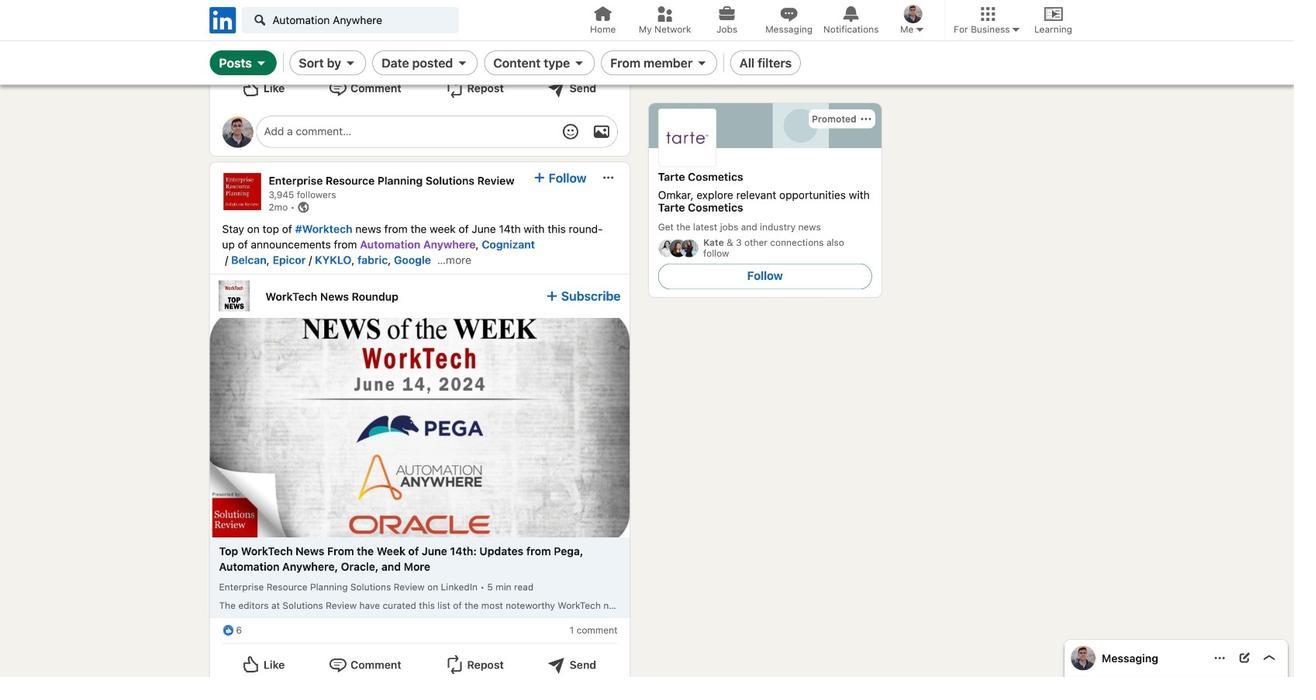 Task type: vqa. For each thing, say whether or not it's contained in the screenshot.
Enterprise Resource Planning Solutions Review, graphic. image
yes



Task type: locate. For each thing, give the bounding box(es) containing it.
date posted filter. clicking this button displays all date posted filter options. image
[[456, 57, 469, 69]]

open messenger dropdown menu image
[[1214, 652, 1226, 665]]

add a photo image
[[593, 123, 611, 141]]

2 horizontal spatial omkar savant image
[[1071, 646, 1096, 671]]

for business image
[[1010, 23, 1023, 36]]

like image
[[222, 48, 235, 60], [222, 625, 235, 637]]

open control menu for post by enterprise resource planning solutions review image
[[602, 172, 615, 184]]

worktech news roundup, graphic. image
[[219, 281, 250, 312]]

1 vertical spatial omkar savant image
[[222, 117, 253, 148]]

1 vertical spatial like image
[[222, 625, 235, 637]]

enterprise resource planning solutions review, graphic. image
[[224, 173, 261, 210]]

0 vertical spatial like image
[[222, 48, 235, 60]]

omkar savant image
[[904, 5, 923, 23], [222, 117, 253, 148], [1071, 646, 1096, 671]]

linkedin image
[[207, 4, 238, 36], [207, 4, 238, 36]]

open article: top worktech news from the week of june 14th: updates from pega, automation anywhere, oracle, and more by enterprise resource planning solutions review • 5 min read image
[[210, 318, 630, 538]]

sort by filter. clicking this button displays all sort by filter options. image
[[344, 57, 357, 69]]

0 vertical spatial omkar savant image
[[904, 5, 923, 23]]



Task type: describe. For each thing, give the bounding box(es) containing it.
open emoji keyboard image
[[562, 123, 580, 141]]

Search text field
[[242, 7, 459, 33]]

filter by: posts image
[[255, 57, 267, 69]]

2 vertical spatial omkar savant image
[[1071, 646, 1096, 671]]

0 horizontal spatial omkar savant image
[[222, 117, 253, 148]]

Text editor for creating content text field
[[264, 124, 548, 140]]

small image
[[914, 23, 926, 36]]

from member filter. clicking this button displays all from member filter options. image
[[696, 57, 708, 69]]

love image
[[232, 48, 244, 60]]

content type filter. clicking this button displays all content type filter options. image
[[573, 57, 586, 69]]

1 like image from the top
[[222, 48, 235, 60]]

2 like image from the top
[[222, 625, 235, 637]]

1 horizontal spatial omkar savant image
[[904, 5, 923, 23]]



